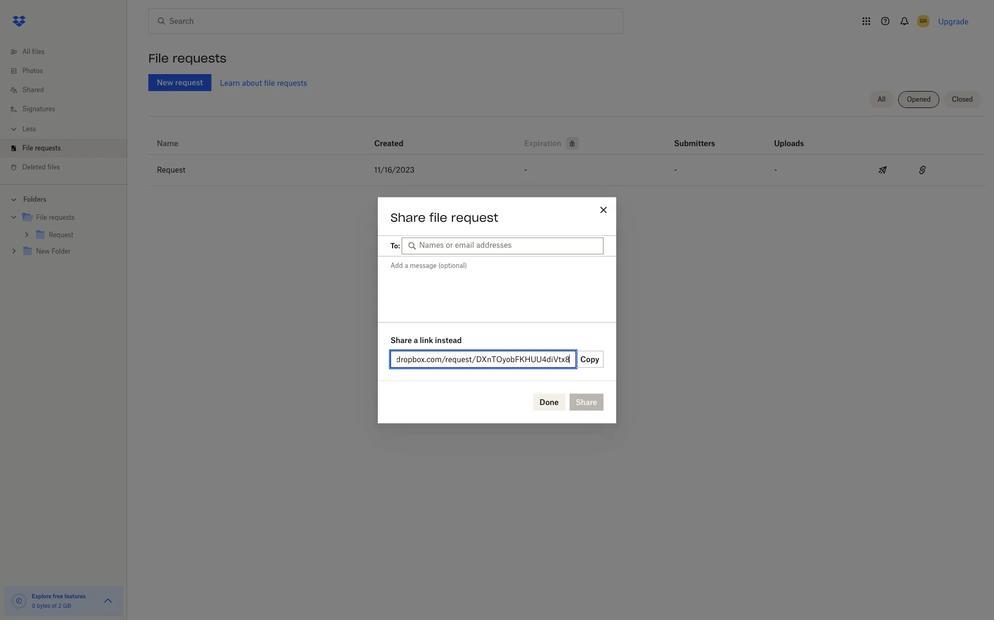 Task type: describe. For each thing, give the bounding box(es) containing it.
0 vertical spatial file requests
[[148, 51, 227, 66]]

link
[[420, 336, 433, 345]]

upgrade
[[939, 17, 969, 26]]

copy button
[[577, 351, 604, 368]]

requests right about
[[277, 78, 307, 87]]

request
[[451, 210, 499, 225]]

copy
[[581, 355, 600, 364]]

folders
[[23, 196, 46, 204]]

upgrade link
[[939, 17, 969, 26]]

quota usage element
[[11, 593, 28, 610]]

1 column header from the left
[[675, 125, 717, 150]]

explore
[[32, 594, 52, 600]]

request
[[157, 165, 186, 174]]

file inside share file request dialog
[[430, 210, 448, 225]]

signatures link
[[8, 100, 127, 119]]

closed button
[[944, 91, 982, 108]]

less
[[22, 125, 36, 133]]

file requests list item
[[0, 139, 127, 158]]

learn about file requests link
[[220, 78, 307, 87]]

shared
[[22, 86, 44, 94]]

all button
[[870, 91, 895, 108]]

all for all
[[878, 95, 886, 103]]

all for all files
[[22, 48, 30, 56]]

photos link
[[8, 62, 127, 81]]

row containing request
[[148, 155, 986, 186]]

all files
[[22, 48, 45, 56]]

of
[[52, 603, 57, 610]]

list containing all files
[[0, 36, 127, 185]]

share for share file request
[[391, 210, 426, 225]]

Add a message (optional) text field
[[378, 257, 617, 321]]

instead
[[435, 336, 462, 345]]

share a link instead
[[391, 336, 462, 345]]

Share a link instead text field
[[397, 354, 570, 365]]

features
[[64, 594, 86, 600]]

requests inside file requests list item
[[35, 144, 61, 152]]



Task type: vqa. For each thing, say whether or not it's contained in the screenshot.
CHOOSE
no



Task type: locate. For each thing, give the bounding box(es) containing it.
requests
[[173, 51, 227, 66], [277, 78, 307, 87], [35, 144, 61, 152], [49, 214, 75, 222]]

closed
[[953, 95, 974, 103]]

0 horizontal spatial file
[[264, 78, 275, 87]]

1 row from the top
[[148, 120, 986, 155]]

1 horizontal spatial file
[[430, 210, 448, 225]]

0
[[32, 603, 35, 610]]

2
[[58, 603, 61, 610]]

file inside list item
[[22, 144, 33, 152]]

3 - from the left
[[775, 165, 778, 174]]

2 vertical spatial file
[[36, 214, 47, 222]]

learn
[[220, 78, 240, 87]]

about
[[242, 78, 262, 87]]

file requests up learn at left
[[148, 51, 227, 66]]

all inside button
[[878, 95, 886, 103]]

share
[[391, 210, 426, 225], [391, 336, 412, 345]]

share for share a link instead
[[391, 336, 412, 345]]

deleted files link
[[8, 158, 127, 177]]

-
[[525, 165, 528, 174], [675, 165, 678, 174], [775, 165, 778, 174]]

files right deleted
[[47, 163, 60, 171]]

list
[[0, 36, 127, 185]]

share left a
[[391, 336, 412, 345]]

file requests down folders button at the left of the page
[[36, 214, 75, 222]]

1 horizontal spatial files
[[47, 163, 60, 171]]

files
[[32, 48, 45, 56], [47, 163, 60, 171]]

0 vertical spatial files
[[32, 48, 45, 56]]

file requests link up deleted files at left
[[8, 139, 127, 158]]

share up to:
[[391, 210, 426, 225]]

deleted
[[22, 163, 46, 171]]

bytes
[[37, 603, 50, 610]]

1 vertical spatial file
[[22, 144, 33, 152]]

column header
[[675, 125, 717, 150], [775, 125, 817, 150]]

send email image
[[877, 164, 890, 177]]

table
[[148, 120, 986, 186]]

0 horizontal spatial -
[[525, 165, 528, 174]]

0 horizontal spatial all
[[22, 48, 30, 56]]

1 vertical spatial all
[[878, 95, 886, 103]]

1 vertical spatial share
[[391, 336, 412, 345]]

1 vertical spatial file requests link
[[21, 211, 119, 225]]

1 vertical spatial file requests
[[22, 144, 61, 152]]

all up the photos
[[22, 48, 30, 56]]

learn about file requests
[[220, 78, 307, 87]]

deleted files
[[22, 163, 60, 171]]

file requests
[[148, 51, 227, 66], [22, 144, 61, 152], [36, 214, 75, 222]]

file
[[148, 51, 169, 66], [22, 144, 33, 152], [36, 214, 47, 222]]

2 row from the top
[[148, 155, 986, 186]]

all left opened
[[878, 95, 886, 103]]

file requests inside list item
[[22, 144, 61, 152]]

all
[[22, 48, 30, 56], [878, 95, 886, 103]]

2 column header from the left
[[775, 125, 817, 150]]

to:
[[391, 242, 400, 250]]

gb
[[63, 603, 71, 610]]

photos
[[22, 67, 43, 75]]

file requests group
[[0, 207, 127, 268]]

1 horizontal spatial file
[[36, 214, 47, 222]]

table containing name
[[148, 120, 986, 186]]

2 horizontal spatial file
[[148, 51, 169, 66]]

2 - from the left
[[675, 165, 678, 174]]

share file request dialog
[[378, 197, 617, 424]]

done
[[540, 398, 559, 407]]

folders button
[[0, 191, 127, 207]]

1 horizontal spatial column header
[[775, 125, 817, 150]]

1 - from the left
[[525, 165, 528, 174]]

0 vertical spatial all
[[22, 48, 30, 56]]

file left request
[[430, 210, 448, 225]]

opened button
[[899, 91, 940, 108]]

requests inside "file requests" group
[[49, 214, 75, 222]]

file requests link
[[8, 139, 127, 158], [21, 211, 119, 225]]

0 horizontal spatial column header
[[675, 125, 717, 150]]

0 horizontal spatial files
[[32, 48, 45, 56]]

file requests link inside group
[[21, 211, 119, 225]]

requests up learn at left
[[173, 51, 227, 66]]

pro trial element
[[562, 137, 579, 150]]

explore free features 0 bytes of 2 gb
[[32, 594, 86, 610]]

copy link image
[[917, 164, 930, 177]]

files for deleted files
[[47, 163, 60, 171]]

dropbox image
[[8, 11, 30, 32]]

file
[[264, 78, 275, 87], [430, 210, 448, 225]]

1 share from the top
[[391, 210, 426, 225]]

1 vertical spatial file
[[430, 210, 448, 225]]

files up the photos
[[32, 48, 45, 56]]

file right about
[[264, 78, 275, 87]]

2 horizontal spatial -
[[775, 165, 778, 174]]

free
[[53, 594, 63, 600]]

0 horizontal spatial file
[[22, 144, 33, 152]]

1 horizontal spatial -
[[675, 165, 678, 174]]

less image
[[8, 124, 19, 135]]

created button
[[375, 137, 404, 150]]

2 share from the top
[[391, 336, 412, 345]]

1 vertical spatial files
[[47, 163, 60, 171]]

created
[[375, 139, 404, 148]]

all files link
[[8, 42, 127, 62]]

done button
[[534, 394, 566, 411]]

name
[[157, 139, 179, 148]]

requests up deleted files at left
[[35, 144, 61, 152]]

file requests link down folders button at the left of the page
[[21, 211, 119, 225]]

file requests up deleted files at left
[[22, 144, 61, 152]]

opened
[[907, 95, 931, 103]]

file requests inside group
[[36, 214, 75, 222]]

a
[[414, 336, 418, 345]]

0 vertical spatial file
[[148, 51, 169, 66]]

files for all files
[[32, 48, 45, 56]]

11/16/2023
[[375, 165, 415, 174]]

file inside group
[[36, 214, 47, 222]]

share file request
[[391, 210, 499, 225]]

row
[[148, 120, 986, 155], [148, 155, 986, 186]]

requests down folders button at the left of the page
[[49, 214, 75, 222]]

2 vertical spatial file requests
[[36, 214, 75, 222]]

0 vertical spatial share
[[391, 210, 426, 225]]

cell
[[946, 155, 986, 186]]

shared link
[[8, 81, 127, 100]]

signatures
[[22, 105, 55, 113]]

0 vertical spatial file requests link
[[8, 139, 127, 158]]

Contact input text field
[[419, 239, 599, 251]]

1 horizontal spatial all
[[878, 95, 886, 103]]

row containing name
[[148, 120, 986, 155]]

0 vertical spatial file
[[264, 78, 275, 87]]



